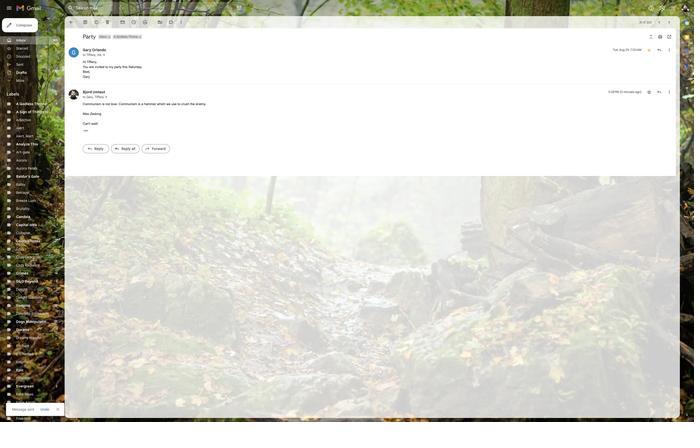 Task type: describe. For each thing, give the bounding box(es) containing it.
move to image
[[158, 20, 163, 25]]

more image
[[179, 20, 184, 25]]

godless for 'a godless throne' button
[[116, 35, 128, 39]]

1 vertical spatial alert
[[26, 134, 33, 139]]

0 horizontal spatial alert
[[16, 126, 24, 131]]

0 vertical spatial gary
[[83, 48, 91, 52]]

mao zedong
[[83, 112, 101, 116]]

main menu image
[[6, 5, 12, 11]]

older image
[[667, 20, 672, 25]]

labels image
[[169, 20, 174, 25]]

message sent
[[12, 408, 34, 412]]

ballsy link
[[16, 183, 26, 187]]

ethereal link
[[16, 376, 29, 381]]

25
[[54, 320, 58, 324]]

alarm
[[25, 401, 35, 405]]

d&d
[[16, 279, 24, 284]]

crush
[[181, 102, 189, 106]]

back to inbox image
[[69, 20, 74, 25]]

143
[[53, 38, 58, 42]]

21 for council notes
[[55, 239, 58, 243]]

hammer
[[144, 102, 156, 106]]

31
[[640, 20, 642, 24]]

show details image for bjord umlaut
[[105, 96, 108, 99]]

more button
[[0, 77, 61, 85]]

not starred image
[[647, 90, 652, 95]]

crimes link
[[16, 271, 28, 276]]

inbox link
[[16, 38, 26, 43]]

ballsy
[[16, 183, 26, 187]]

to inside hi tiffany, you are invited to my party this saturday. best, gary
[[105, 65, 108, 69]]

sent
[[16, 62, 23, 67]]

love.
[[111, 102, 118, 106]]

, for umlaut
[[93, 95, 94, 99]]

archive image
[[83, 20, 88, 25]]

fix-a-flat link
[[16, 409, 32, 413]]

1 vertical spatial dewdrop
[[16, 312, 31, 316]]

compose button
[[2, 18, 38, 32]]

lush
[[28, 199, 36, 203]]

show trimmed content image
[[83, 129, 89, 132]]

cozy radiance
[[16, 263, 40, 268]]

aurora for aurora petals
[[16, 166, 27, 171]]

1 for dreams
[[56, 328, 58, 332]]

2
[[56, 385, 58, 389]]

brutality
[[16, 207, 30, 211]]

a sign of things to come
[[16, 110, 59, 114]]

adjective link
[[16, 118, 31, 122]]

list containing gary orlando
[[65, 42, 672, 158]]

enemy.
[[196, 102, 206, 106]]

invited
[[95, 65, 104, 69]]

2 is from the left
[[138, 102, 140, 106]]

fix-
[[16, 409, 22, 413]]

1 for baldur's gate
[[56, 175, 58, 179]]

a godless throne link
[[16, 102, 46, 106]]

Not starred checkbox
[[647, 90, 652, 95]]

cozy dewdrop link
[[16, 255, 40, 260]]

alert containing message sent
[[6, 12, 686, 417]]

a inside button
[[114, 35, 116, 39]]

search mail image
[[66, 4, 75, 13]]

1 communism from the left
[[83, 102, 101, 106]]

communism is not love. communism is a hammer which we use to crush the enemy.
[[83, 102, 206, 106]]

things
[[32, 110, 44, 114]]

the
[[190, 102, 195, 106]]

fix-a-flat
[[16, 409, 32, 413]]

reply for reply all
[[121, 147, 131, 151]]

23
[[54, 369, 58, 372]]

dewdrop enchanted
[[16, 312, 49, 316]]

cozy radiance link
[[16, 263, 40, 268]]

baldur's gate
[[16, 174, 39, 179]]

undo
[[40, 408, 49, 412]]

show details image for gary orlando
[[103, 54, 106, 57]]

capital
[[16, 223, 29, 227]]

delight for delight sunshine
[[16, 296, 27, 300]]

31 of 220
[[640, 20, 652, 24]]

dreams link
[[16, 328, 29, 333]]

, for orlando
[[96, 53, 96, 57]]

tiffany,
[[87, 60, 97, 64]]

aurora petals link
[[16, 166, 37, 171]]

evergreen link
[[16, 385, 34, 389]]

settings image
[[659, 5, 666, 11]]

dogs manipulating time
[[16, 320, 58, 324]]

cozy link
[[16, 247, 24, 252]]

enchanted link
[[16, 352, 33, 357]]

inbox button
[[98, 35, 107, 39]]

snoozed link
[[16, 54, 30, 59]]

of inside labels navigation
[[28, 110, 31, 114]]

collapse link
[[16, 231, 30, 236]]

aurora petals
[[16, 166, 37, 171]]

29,
[[626, 48, 630, 52]]

0 vertical spatial enchanted
[[32, 312, 49, 316]]

notes
[[30, 239, 40, 244]]

gate
[[31, 174, 39, 179]]

adjective
[[16, 118, 31, 122]]

aurora link
[[16, 158, 27, 163]]

a for 4
[[16, 102, 19, 106]]

inbox for inbox link
[[16, 38, 26, 43]]

saturday.
[[128, 65, 142, 69]]

aug
[[620, 48, 625, 52]]

5:28 pm (0 minutes ago)
[[609, 90, 642, 94]]

support image
[[648, 5, 654, 11]]

3
[[56, 280, 58, 284]]

minutes
[[624, 90, 635, 94]]

1 vertical spatial tiffany
[[95, 95, 104, 99]]

4
[[56, 102, 58, 106]]

enchant
[[16, 344, 29, 349]]

alert, alert link
[[16, 134, 33, 139]]

this
[[122, 65, 128, 69]]

evergreen
[[16, 385, 34, 389]]

6
[[56, 71, 58, 74]]

report spam image
[[94, 20, 99, 25]]

collapse
[[16, 231, 30, 236]]

5:28 pm (0 minutes ago) cell
[[609, 90, 642, 95]]

compose
[[16, 23, 32, 28]]

dreams
[[16, 328, 29, 333]]

message
[[12, 408, 27, 412]]

which
[[157, 102, 165, 106]]



Task type: locate. For each thing, give the bounding box(es) containing it.
1 right gate
[[56, 175, 58, 179]]

reply inside reply link
[[94, 147, 104, 151]]

reply all
[[121, 147, 135, 151]]

gary up to tiffany , me
[[83, 48, 91, 52]]

1 right "this"
[[56, 142, 58, 146]]

1 horizontal spatial is
[[138, 102, 140, 106]]

1 horizontal spatial alert
[[26, 134, 33, 139]]

labels heading
[[7, 92, 54, 97]]

gate
[[23, 150, 30, 155]]

2 vertical spatial gary
[[86, 95, 93, 99]]

1 horizontal spatial of
[[643, 20, 646, 24]]

party
[[83, 33, 96, 40]]

communism
[[83, 102, 101, 106], [119, 102, 137, 106]]

time
[[49, 320, 58, 324]]

1 down 25
[[56, 328, 58, 332]]

a right inbox button
[[114, 35, 116, 39]]

dreamy
[[16, 336, 28, 341]]

1 vertical spatial 21
[[55, 239, 58, 243]]

not
[[105, 102, 110, 106]]

delight for 'delight' link
[[16, 288, 27, 292]]

of right sign
[[28, 110, 31, 114]]

cozy for cozy dewdrop
[[16, 255, 24, 260]]

d&d beyond
[[16, 279, 38, 284]]

1 vertical spatial show details image
[[105, 96, 108, 99]]

gary inside hi tiffany, you are invited to my party this saturday. best, gary
[[83, 75, 90, 79]]

labels navigation
[[0, 16, 65, 423]]

gary down best,
[[83, 75, 90, 79]]

demons
[[16, 304, 30, 308]]

1 vertical spatial enchanted
[[16, 352, 33, 357]]

1 vertical spatial cozy
[[16, 255, 24, 260]]

cozy for cozy link
[[16, 247, 24, 252]]

1 reply from the left
[[94, 147, 104, 151]]

false
[[16, 401, 25, 405]]

aurora
[[16, 158, 27, 163], [16, 166, 27, 171]]

advanced search options image
[[234, 3, 244, 13]]

use
[[171, 102, 177, 106]]

are
[[89, 65, 94, 69]]

0 vertical spatial of
[[643, 20, 646, 24]]

inbox right the party
[[99, 35, 107, 39]]

a godless throne for 'a godless throne' button
[[114, 35, 138, 39]]

0 horizontal spatial throne
[[34, 102, 46, 106]]

1 is from the left
[[102, 102, 105, 106]]

Search mail text field
[[76, 6, 222, 11]]

3 1 from the top
[[56, 175, 58, 179]]

throne for 'a godless throne' button
[[128, 35, 138, 39]]

delight down 'delight' link
[[16, 296, 27, 300]]

umlaut
[[93, 90, 105, 94]]

cozy down cozy link
[[16, 255, 24, 260]]

1
[[56, 110, 58, 114], [56, 142, 58, 146], [56, 175, 58, 179], [56, 223, 58, 227], [56, 328, 58, 332]]

a
[[141, 102, 143, 106]]

a godless throne inside labels navigation
[[16, 102, 46, 106]]

sent
[[27, 408, 34, 412]]

we
[[166, 102, 171, 106]]

starred image
[[647, 47, 652, 53]]

0 vertical spatial ,
[[96, 53, 96, 57]]

0 horizontal spatial of
[[28, 110, 31, 114]]

2 1 from the top
[[56, 142, 58, 146]]

2 cozy from the top
[[16, 255, 24, 260]]

council
[[16, 239, 29, 244]]

throne down snooze image on the top left
[[128, 35, 138, 39]]

gary orlando
[[83, 48, 106, 52]]

reply inside reply all link
[[121, 147, 131, 151]]

1 vertical spatial of
[[28, 110, 31, 114]]

analyze
[[16, 142, 30, 147]]

to tiffany , me
[[83, 53, 101, 57]]

tue, aug 29, 7:00 am cell
[[613, 47, 642, 53]]

2 delight from the top
[[16, 296, 27, 300]]

godless down the mark as unread "image"
[[116, 35, 128, 39]]

dogs
[[16, 320, 25, 324]]

1 vertical spatial a
[[16, 102, 19, 106]]

a sign of things to come link
[[16, 110, 59, 114]]

reply for reply
[[94, 147, 104, 151]]

dewdrop down demons link
[[16, 312, 31, 316]]

starred
[[16, 46, 28, 51]]

0 vertical spatial tiffany
[[86, 53, 96, 57]]

2 reply from the left
[[121, 147, 131, 151]]

baldur's gate link
[[16, 174, 39, 179]]

more
[[16, 79, 24, 83]]

enigma link
[[16, 360, 28, 365]]

cozy dewdrop
[[16, 255, 40, 260]]

all
[[132, 147, 135, 151]]

false alarm
[[16, 401, 35, 405]]

come
[[49, 110, 59, 114]]

dreamy wander
[[16, 336, 42, 341]]

delight down d&d
[[16, 288, 27, 292]]

1 for capital idea
[[56, 223, 58, 227]]

snooze image
[[131, 20, 136, 25]]

1 horizontal spatial ,
[[96, 53, 96, 57]]

, left me
[[96, 53, 96, 57]]

a godless throne down labels heading
[[16, 102, 46, 106]]

inbox inside labels navigation
[[16, 38, 26, 43]]

godless inside labels navigation
[[19, 102, 33, 106]]

1 horizontal spatial a godless throne
[[114, 35, 138, 39]]

throne inside labels navigation
[[34, 102, 46, 106]]

sunshine
[[28, 296, 43, 300]]

21 for candela
[[55, 215, 58, 219]]

1 horizontal spatial reply
[[121, 147, 131, 151]]

dewdrop
[[25, 255, 40, 260], [16, 312, 31, 316]]

, down bjord umlaut
[[93, 95, 94, 99]]

show details image right me
[[103, 54, 106, 57]]

godless inside button
[[116, 35, 128, 39]]

Starred checkbox
[[647, 47, 652, 53]]

1 cozy from the top
[[16, 247, 24, 252]]

,
[[96, 53, 96, 57], [93, 95, 94, 99]]

alert up analyze this
[[26, 134, 33, 139]]

fake
[[16, 393, 24, 397]]

is left a
[[138, 102, 140, 106]]

capital idea
[[16, 223, 37, 227]]

to right "use"
[[178, 102, 180, 106]]

1 vertical spatial godless
[[19, 102, 33, 106]]

a godless throne inside button
[[114, 35, 138, 39]]

godless for 'a godless throne' link
[[19, 102, 33, 106]]

0 horizontal spatial is
[[102, 102, 105, 106]]

sign
[[19, 110, 27, 114]]

0 horizontal spatial inbox
[[16, 38, 26, 43]]

1 vertical spatial a godless throne
[[16, 102, 46, 106]]

forward link
[[142, 144, 170, 153]]

art-gate
[[16, 150, 30, 155]]

undo alert
[[38, 405, 51, 415]]

brutality link
[[16, 207, 30, 211]]

1 horizontal spatial godless
[[116, 35, 128, 39]]

0 horizontal spatial ,
[[93, 95, 94, 99]]

list
[[65, 42, 672, 158]]

3 cozy from the top
[[16, 263, 24, 268]]

2 communism from the left
[[119, 102, 137, 106]]

communism down to gary , tiffany
[[83, 102, 101, 106]]

7:00 am
[[631, 48, 642, 52]]

party
[[114, 65, 122, 69]]

cozy
[[16, 247, 24, 252], [16, 255, 24, 260], [16, 263, 24, 268]]

forward
[[152, 147, 166, 151]]

1 aurora from the top
[[16, 158, 27, 163]]

0 vertical spatial 21
[[55, 215, 58, 219]]

tiffany down gary orlando
[[86, 53, 96, 57]]

2 aurora from the top
[[16, 166, 27, 171]]

a godless throne for 'a godless throne' link
[[16, 102, 46, 106]]

enchanted up manipulating
[[32, 312, 49, 316]]

1 vertical spatial aurora
[[16, 166, 27, 171]]

1 vertical spatial delight
[[16, 296, 27, 300]]

throne for 'a godless throne' link
[[34, 102, 46, 106]]

freedom link
[[16, 417, 30, 421]]

4 1 from the top
[[56, 223, 58, 227]]

tab list
[[680, 16, 694, 404]]

wander
[[29, 336, 42, 341]]

0 vertical spatial godless
[[116, 35, 128, 39]]

godless up sign
[[19, 102, 33, 106]]

1 horizontal spatial inbox
[[99, 35, 107, 39]]

inbox up starred
[[16, 38, 26, 43]]

1 delight from the top
[[16, 288, 27, 292]]

to left come
[[45, 110, 48, 114]]

1 for a sign of things to come
[[56, 110, 58, 114]]

manipulating
[[26, 320, 48, 324]]

1 horizontal spatial throne
[[128, 35, 138, 39]]

0 horizontal spatial a godless throne
[[16, 102, 46, 106]]

delight sunshine
[[16, 296, 43, 300]]

alert
[[6, 12, 686, 417]]

betrayal link
[[16, 191, 29, 195]]

can't
[[83, 122, 90, 126]]

of right "31"
[[643, 20, 646, 24]]

inbox for inbox button
[[99, 35, 107, 39]]

this
[[31, 142, 38, 147]]

to left 'my' on the left top of page
[[105, 65, 108, 69]]

aurora down art-gate
[[16, 158, 27, 163]]

1 1 from the top
[[56, 110, 58, 114]]

0 vertical spatial dewdrop
[[25, 255, 40, 260]]

1 right idea
[[56, 223, 58, 227]]

epic
[[16, 368, 24, 373]]

0 vertical spatial cozy
[[16, 247, 24, 252]]

1 vertical spatial ,
[[93, 95, 94, 99]]

0 vertical spatial a godless throne
[[114, 35, 138, 39]]

a-
[[22, 409, 26, 413]]

delete image
[[105, 20, 110, 25]]

0 horizontal spatial reply
[[94, 147, 104, 151]]

5 1 from the top
[[56, 328, 58, 332]]

1 down 4 in the top left of the page
[[56, 110, 58, 114]]

tiffany down umlaut at top left
[[95, 95, 104, 99]]

a left sign
[[16, 110, 19, 114]]

cozy up "crimes" link at bottom
[[16, 263, 24, 268]]

1 vertical spatial gary
[[83, 75, 90, 79]]

wait!
[[91, 122, 98, 126]]

candela
[[16, 215, 30, 219]]

1 vertical spatial throne
[[34, 102, 46, 106]]

0 vertical spatial throne
[[128, 35, 138, 39]]

2 vertical spatial a
[[16, 110, 19, 114]]

2 21 from the top
[[55, 239, 58, 243]]

0 vertical spatial a
[[114, 35, 116, 39]]

show details image up not
[[105, 96, 108, 99]]

radiance
[[25, 263, 40, 268]]

cozy for cozy radiance
[[16, 263, 24, 268]]

0 horizontal spatial godless
[[19, 102, 33, 106]]

cozy down council on the left
[[16, 247, 24, 252]]

me
[[97, 53, 101, 57]]

throne inside button
[[128, 35, 138, 39]]

labels
[[7, 92, 19, 97]]

a for 1
[[16, 110, 19, 114]]

aurora down aurora link
[[16, 166, 27, 171]]

add to tasks image
[[142, 20, 147, 25]]

0 vertical spatial alert
[[16, 126, 24, 131]]

dewdrop enchanted link
[[16, 312, 49, 316]]

a down the labels
[[16, 102, 19, 106]]

a godless throne
[[114, 35, 138, 39], [16, 102, 46, 106]]

breeze lush
[[16, 199, 36, 203]]

0 vertical spatial delight
[[16, 288, 27, 292]]

of
[[643, 20, 646, 24], [28, 110, 31, 114]]

alert,
[[16, 134, 25, 139]]

council notes
[[16, 239, 40, 244]]

1 horizontal spatial communism
[[119, 102, 137, 106]]

1 21 from the top
[[55, 215, 58, 219]]

petals
[[28, 166, 37, 171]]

to up hi
[[83, 53, 86, 57]]

epic link
[[16, 368, 24, 373]]

newer image
[[657, 20, 662, 25]]

best,
[[83, 70, 90, 74]]

alert, alert
[[16, 134, 33, 139]]

1 for analyze this
[[56, 142, 58, 146]]

inbox inside button
[[99, 35, 107, 39]]

bjord umlaut
[[83, 90, 105, 94]]

0 vertical spatial show details image
[[103, 54, 106, 57]]

hi
[[83, 60, 86, 64]]

2 vertical spatial cozy
[[16, 263, 24, 268]]

demons link
[[16, 304, 30, 308]]

0 horizontal spatial communism
[[83, 102, 101, 106]]

gary down bjord on the top left
[[86, 95, 93, 99]]

tiffany
[[86, 53, 96, 57], [95, 95, 104, 99]]

flat
[[26, 409, 32, 413]]

None search field
[[65, 2, 246, 14]]

can't wait!
[[83, 122, 98, 126]]

0 vertical spatial aurora
[[16, 158, 27, 163]]

alert up alert,
[[16, 126, 24, 131]]

candela link
[[16, 215, 30, 219]]

show details image
[[103, 54, 106, 57], [105, 96, 108, 99]]

is left not
[[102, 102, 105, 106]]

dewdrop up "radiance"
[[25, 255, 40, 260]]

gmail image
[[16, 3, 44, 13]]

false alarm link
[[16, 401, 35, 405]]

to down bjord on the top left
[[83, 95, 86, 99]]

aurora for aurora link
[[16, 158, 27, 163]]

a godless throne down the mark as unread "image"
[[114, 35, 138, 39]]

orlando
[[92, 48, 106, 52]]

enigma
[[16, 360, 28, 365]]

18
[[55, 304, 58, 308]]

throne up things
[[34, 102, 46, 106]]

mark as unread image
[[120, 20, 125, 25]]

reply all link
[[111, 144, 140, 153]]

to inside labels navigation
[[45, 110, 48, 114]]

enchanted down "enchant" link
[[16, 352, 33, 357]]

communism right love.
[[119, 102, 137, 106]]



Task type: vqa. For each thing, say whether or not it's contained in the screenshot.
Pop out Icon
no



